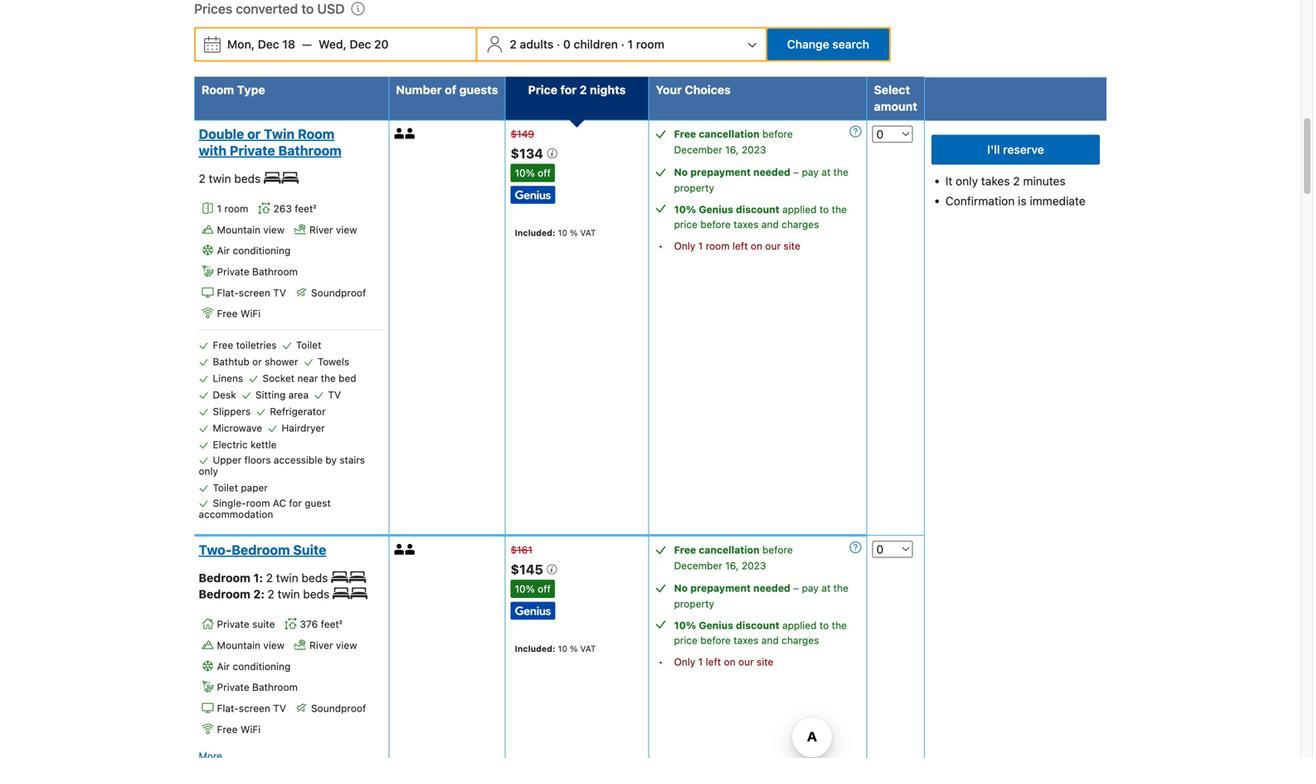 Task type: locate. For each thing, give the bounding box(es) containing it.
toilet paper
[[213, 482, 268, 494]]

10 for $145
[[558, 644, 567, 654]]

dec left 20
[[350, 37, 371, 51]]

included: 10 % vat
[[515, 228, 596, 238], [515, 644, 596, 654]]

10% off. you're getting a reduced rate because this property is offering a discount.. element
[[511, 164, 555, 182], [511, 580, 555, 598]]

0 vertical spatial bathroom
[[278, 143, 342, 158]]

10% down $145 at the bottom of the page
[[515, 583, 535, 595]]

wifi for suite
[[240, 724, 261, 735]]

1 and from the top
[[761, 219, 779, 230]]

1 flat- from the top
[[217, 287, 239, 299]]

no prepayment needed
[[674, 166, 791, 178], [674, 582, 791, 594]]

applied to the price before taxes and charges
[[674, 204, 847, 230], [674, 620, 847, 646]]

1 pay from the top
[[802, 166, 819, 178]]

mountain view
[[217, 224, 285, 235], [217, 640, 285, 651]]

2 charges from the top
[[782, 635, 819, 646]]

2 included: 10 % vat from the top
[[515, 644, 596, 654]]

2 16, from the top
[[725, 560, 739, 572]]

cancellation
[[699, 128, 760, 140], [699, 544, 760, 556]]

1 vertical spatial to
[[820, 204, 829, 215]]

2 10 from the top
[[558, 644, 567, 654]]

2 flat-screen tv from the top
[[217, 703, 286, 714]]

2 up is
[[1013, 174, 1020, 188]]

– for $134
[[793, 166, 799, 178]]

air down 1 room
[[217, 245, 230, 256]]

1 horizontal spatial feet²
[[321, 618, 343, 630]]

0 vertical spatial river
[[309, 224, 333, 235]]

change search button
[[767, 29, 889, 60]]

2 genius from the top
[[699, 620, 733, 631]]

376 feet²
[[300, 618, 343, 630]]

1 horizontal spatial ·
[[621, 37, 625, 51]]

needed for $145
[[753, 582, 791, 594]]

– pay at the property up only 1 left on our site
[[674, 582, 849, 610]]

genius up only 1 left on our site
[[699, 620, 733, 631]]

2 air conditioning from the top
[[217, 661, 291, 672]]

1 air from the top
[[217, 245, 230, 256]]

2 discount from the top
[[736, 620, 780, 631]]

property up only 1 room left on our site
[[674, 182, 714, 194]]

occupancy image for double or twin room with private bathroom
[[394, 128, 405, 139]]

1 vertical spatial mountain
[[217, 640, 261, 651]]

1 free cancellation from the top
[[674, 128, 760, 140]]

off down $145 at the bottom of the page
[[538, 583, 551, 595]]

1 needed from the top
[[753, 166, 791, 178]]

private down private suite
[[217, 682, 249, 693]]

i'll reserve button
[[932, 135, 1100, 165]]

conditioning down 263
[[233, 245, 291, 256]]

1 vertical spatial only
[[199, 465, 218, 477]]

0 vertical spatial included:
[[515, 228, 555, 238]]

2 flat- from the top
[[217, 703, 239, 714]]

0 vertical spatial 10% genius discount
[[674, 204, 780, 215]]

river view down 263 feet²
[[309, 224, 357, 235]]

air
[[217, 245, 230, 256], [217, 661, 230, 672]]

soundproof for 263 feet²
[[311, 287, 366, 299]]

included: 10 % vat for $134
[[515, 228, 596, 238]]

1 vertical spatial on
[[724, 656, 736, 668]]

suite
[[293, 542, 326, 558]]

1 vertical spatial december
[[674, 560, 723, 572]]

feet² right 263
[[295, 203, 316, 214]]

1 dec from the left
[[258, 37, 279, 51]]

1 soundproof from the top
[[311, 287, 366, 299]]

10% off. you're getting a reduced rate because this property is offering a discount.. element down $134
[[511, 164, 555, 182]]

1 vertical spatial and
[[761, 635, 779, 646]]

twin down with
[[209, 172, 231, 185]]

before december 16, 2023 for $145
[[674, 544, 793, 572]]

2 and from the top
[[761, 635, 779, 646]]

mon, dec 18 button
[[221, 29, 302, 59]]

left
[[733, 240, 748, 252], [706, 656, 721, 668]]

occupancy image
[[405, 128, 416, 139]]

discount up only 1 left on our site
[[736, 620, 780, 631]]

1 vertical spatial pay
[[802, 582, 819, 594]]

0 vertical spatial only
[[674, 240, 696, 252]]

included: down $134
[[515, 228, 555, 238]]

2023 for $145
[[742, 560, 766, 572]]

0 vertical spatial genius
[[699, 204, 733, 215]]

1 vat from the top
[[580, 228, 596, 238]]

2 twin beds up 376
[[268, 587, 333, 601]]

1 vertical spatial 2023
[[742, 560, 766, 572]]

vat
[[580, 228, 596, 238], [580, 644, 596, 654]]

0 vertical spatial toilet
[[296, 340, 321, 351]]

no prepayment needed up only 1 room left on our site
[[674, 166, 791, 178]]

december
[[674, 144, 723, 156], [674, 560, 723, 572]]

beds
[[234, 172, 261, 185], [302, 571, 328, 585], [303, 587, 330, 601]]

1 – from the top
[[793, 166, 799, 178]]

· left 0
[[557, 37, 560, 51]]

wifi for room
[[240, 308, 261, 320]]

16, for $145
[[725, 560, 739, 572]]

2 no from the top
[[674, 582, 688, 594]]

of
[[445, 83, 456, 97]]

1 vertical spatial feet²
[[321, 618, 343, 630]]

1 before december 16, 2023 from the top
[[674, 128, 793, 156]]

mountain down 1 room
[[217, 224, 261, 235]]

beds up 1 room
[[234, 172, 261, 185]]

for right ac at the bottom left
[[289, 497, 302, 509]]

1 vertical spatial at
[[822, 582, 831, 594]]

2 soundproof from the top
[[311, 703, 366, 714]]

2 screen from the top
[[239, 703, 270, 714]]

1 vertical spatial –
[[793, 582, 799, 594]]

taxes up only 1 room left on our site
[[734, 219, 759, 230]]

1 mountain view from the top
[[217, 224, 285, 235]]

2 river from the top
[[309, 640, 333, 651]]

for right price
[[560, 83, 577, 97]]

charges
[[782, 219, 819, 230], [782, 635, 819, 646]]

more details on meals and payment options image
[[850, 542, 862, 553]]

socket
[[263, 373, 295, 384]]

2 applied from the top
[[782, 620, 817, 631]]

air down private suite
[[217, 661, 230, 672]]

2 vertical spatial beds
[[303, 587, 330, 601]]

to for $145
[[820, 620, 829, 631]]

private down twin
[[230, 143, 275, 158]]

genius for $134
[[699, 204, 733, 215]]

1 – pay at the property from the top
[[674, 166, 849, 194]]

bed
[[339, 373, 356, 384]]

private bathroom down "suite"
[[217, 682, 298, 693]]

prepayment up only 1 room left on our site
[[690, 166, 751, 178]]

16,
[[725, 144, 739, 156], [725, 560, 739, 572]]

prepayment up only 1 left on our site
[[690, 582, 751, 594]]

electric kettle
[[213, 439, 277, 451]]

1 december from the top
[[674, 144, 723, 156]]

10% off. you're getting a reduced rate because this property is offering a discount.. element for $134
[[511, 164, 555, 182]]

0 vertical spatial prepayment
[[690, 166, 751, 178]]

1 10% off. you're getting a reduced rate because this property is offering a discount.. element from the top
[[511, 164, 555, 182]]

private
[[230, 143, 275, 158], [217, 266, 249, 278], [217, 618, 249, 630], [217, 682, 249, 693]]

2 included: from the top
[[515, 644, 555, 654]]

1 air conditioning from the top
[[217, 245, 291, 256]]

· right children
[[621, 37, 625, 51]]

price up only 1 room left on our site
[[674, 219, 698, 230]]

1 vertical spatial 10% off
[[515, 583, 551, 595]]

0 vertical spatial flat-screen tv
[[217, 287, 286, 299]]

feet² for 376 feet²
[[321, 618, 343, 630]]

1 vertical spatial vat
[[580, 644, 596, 654]]

2 – pay at the property from the top
[[674, 582, 849, 610]]

1 horizontal spatial toilet
[[296, 340, 321, 351]]

1 vertical spatial beds
[[302, 571, 328, 585]]

to
[[301, 1, 314, 17], [820, 204, 829, 215], [820, 620, 829, 631]]

10% down $134
[[515, 167, 535, 179]]

2 2023 from the top
[[742, 560, 766, 572]]

occupancy image
[[394, 128, 405, 139], [394, 544, 405, 555], [405, 544, 416, 555]]

1 applied from the top
[[782, 204, 817, 215]]

for
[[560, 83, 577, 97], [289, 497, 302, 509]]

1 horizontal spatial on
[[751, 240, 763, 252]]

0 vertical spatial 2 twin beds
[[199, 172, 264, 185]]

0 vertical spatial mountain view
[[217, 224, 285, 235]]

two-
[[199, 542, 232, 558]]

soundproof for 376 feet²
[[311, 703, 366, 714]]

10% off. you're getting a reduced rate because this property is offering a discount.. element down $145 at the bottom of the page
[[511, 580, 555, 598]]

or left twin
[[247, 126, 261, 142]]

feet² for 263 feet²
[[295, 203, 316, 214]]

2 • from the top
[[658, 656, 663, 668]]

0 vertical spatial conditioning
[[233, 245, 291, 256]]

charges for $134
[[782, 219, 819, 230]]

flat- for 1
[[217, 287, 239, 299]]

1 only from the top
[[674, 240, 696, 252]]

1 vertical spatial genius
[[699, 620, 733, 631]]

1 vertical spatial air conditioning
[[217, 661, 291, 672]]

1 horizontal spatial dec
[[350, 37, 371, 51]]

1 vertical spatial 2 twin beds
[[266, 571, 331, 585]]

twin for bedroom 2:
[[278, 587, 300, 601]]

1 vertical spatial 16,
[[725, 560, 739, 572]]

1 no from the top
[[674, 166, 688, 178]]

before
[[763, 128, 793, 140], [700, 219, 731, 230], [763, 544, 793, 556], [700, 635, 731, 646]]

private bathroom down 1 room
[[217, 266, 298, 278]]

1 vertical spatial discount
[[736, 620, 780, 631]]

private down bedroom 2:
[[217, 618, 249, 630]]

beds up 376 feet² at left
[[303, 587, 330, 601]]

1 vertical spatial price
[[674, 635, 698, 646]]

10% off
[[515, 167, 551, 179], [515, 583, 551, 595]]

number of guests
[[396, 83, 498, 97]]

no
[[674, 166, 688, 178], [674, 582, 688, 594]]

mountain
[[217, 224, 261, 235], [217, 640, 261, 651]]

air conditioning for suite
[[217, 661, 291, 672]]

–
[[793, 166, 799, 178], [793, 582, 799, 594]]

2 pay from the top
[[802, 582, 819, 594]]

dec left 18
[[258, 37, 279, 51]]

1 river view from the top
[[309, 224, 357, 235]]

• left only 1 left on our site
[[658, 656, 663, 668]]

0 vertical spatial at
[[822, 166, 831, 178]]

2 air from the top
[[217, 661, 230, 672]]

1 vertical spatial flat-screen tv
[[217, 703, 286, 714]]

river view for 376 feet²
[[309, 640, 357, 651]]

1 horizontal spatial left
[[733, 240, 748, 252]]

conditioning
[[233, 245, 291, 256], [233, 661, 291, 672]]

charges for $145
[[782, 635, 819, 646]]

river view
[[309, 224, 357, 235], [309, 640, 357, 651]]

– for $145
[[793, 582, 799, 594]]

2 free wifi from the top
[[217, 724, 261, 735]]

or
[[247, 126, 261, 142], [252, 356, 262, 368]]

2 up "suite"
[[268, 587, 274, 601]]

1 vertical spatial river view
[[309, 640, 357, 651]]

1 horizontal spatial site
[[784, 240, 801, 252]]

included: down $145 at the bottom of the page
[[515, 644, 555, 654]]

2 twin beds up 1 room
[[199, 172, 264, 185]]

1 vertical spatial no
[[674, 582, 688, 594]]

2 off from the top
[[538, 583, 551, 595]]

beds for bedroom 2:
[[303, 587, 330, 601]]

2 vertical spatial bathroom
[[252, 682, 298, 693]]

10% genius discount up only 1 left on our site
[[674, 620, 780, 631]]

room left type
[[202, 83, 234, 97]]

conditioning down "suite"
[[233, 661, 291, 672]]

1 flat-screen tv from the top
[[217, 287, 286, 299]]

taxes for $134
[[734, 219, 759, 230]]

0 vertical spatial included: 10 % vat
[[515, 228, 596, 238]]

dec
[[258, 37, 279, 51], [350, 37, 371, 51]]

0 vertical spatial mountain
[[217, 224, 261, 235]]

refrigerator
[[270, 406, 326, 417]]

10% genius discount for $145
[[674, 620, 780, 631]]

1 vertical spatial twin
[[276, 571, 298, 585]]

1 discount from the top
[[736, 204, 780, 215]]

1 free wifi from the top
[[217, 308, 261, 320]]

december for $145
[[674, 560, 723, 572]]

1 inside dropdown button
[[628, 37, 633, 51]]

2 % from the top
[[570, 644, 578, 654]]

free cancellation for $145
[[674, 544, 760, 556]]

0 vertical spatial flat-
[[217, 287, 239, 299]]

1 private bathroom from the top
[[217, 266, 298, 278]]

bathroom for 263 feet²
[[252, 266, 298, 278]]

twin up 376
[[278, 587, 300, 601]]

1 10% off from the top
[[515, 167, 551, 179]]

2 private bathroom from the top
[[217, 682, 298, 693]]

twin for bedroom 1:
[[276, 571, 298, 585]]

1 vertical spatial 10% off. you're getting a reduced rate because this property is offering a discount.. element
[[511, 580, 555, 598]]

2 applied to the price before taxes and charges from the top
[[674, 620, 847, 646]]

2 price from the top
[[674, 635, 698, 646]]

10% off down $134
[[515, 167, 551, 179]]

10% genius discount for $134
[[674, 204, 780, 215]]

0 vertical spatial free wifi
[[217, 308, 261, 320]]

1 10% genius discount from the top
[[674, 204, 780, 215]]

only for $145
[[674, 656, 696, 668]]

1 % from the top
[[570, 228, 578, 238]]

only right it
[[956, 174, 978, 188]]

0 vertical spatial to
[[301, 1, 314, 17]]

1 vertical spatial air
[[217, 661, 230, 672]]

0 horizontal spatial room
[[202, 83, 234, 97]]

0 vertical spatial 10
[[558, 228, 567, 238]]

1 vertical spatial before december 16, 2023
[[674, 544, 793, 572]]

taxes
[[734, 219, 759, 230], [734, 635, 759, 646]]

16, for $134
[[725, 144, 739, 156]]

double or twin room with private bathroom
[[199, 126, 342, 158]]

2 before december 16, 2023 from the top
[[674, 544, 793, 572]]

price for $134
[[674, 219, 698, 230]]

1 cancellation from the top
[[699, 128, 760, 140]]

wed, dec 20 button
[[312, 29, 395, 59]]

0 vertical spatial charges
[[782, 219, 819, 230]]

2 no prepayment needed from the top
[[674, 582, 791, 594]]

1 horizontal spatial our
[[765, 240, 781, 252]]

1 screen from the top
[[239, 287, 270, 299]]

only 1 room left on our site
[[674, 240, 801, 252]]

1 genius from the top
[[699, 204, 733, 215]]

confirmation
[[946, 194, 1015, 208]]

air conditioning down 1 room
[[217, 245, 291, 256]]

change search
[[787, 37, 869, 51]]

or inside double or twin room with private bathroom
[[247, 126, 261, 142]]

2 vertical spatial to
[[820, 620, 829, 631]]

river down 263 feet²
[[309, 224, 333, 235]]

1 vertical spatial – pay at the property
[[674, 582, 849, 610]]

feet² right 376
[[321, 618, 343, 630]]

only
[[956, 174, 978, 188], [199, 465, 218, 477]]

applied to the price before taxes and charges up only 1 room left on our site
[[674, 204, 847, 230]]

cancellation for $134
[[699, 128, 760, 140]]

bathroom down twin
[[278, 143, 342, 158]]

only down the electric
[[199, 465, 218, 477]]

price
[[528, 83, 558, 97]]

property up only 1 left on our site
[[674, 598, 714, 610]]

property for $145
[[674, 598, 714, 610]]

– pay at the property up only 1 room left on our site
[[674, 166, 849, 194]]

1 conditioning from the top
[[233, 245, 291, 256]]

twin down 'two-bedroom suite' link
[[276, 571, 298, 585]]

0 vertical spatial no
[[674, 166, 688, 178]]

2 – from the top
[[793, 582, 799, 594]]

1 vertical spatial soundproof
[[311, 703, 366, 714]]

mountain for suite
[[217, 640, 261, 651]]

air for 1
[[217, 245, 230, 256]]

price for $145
[[674, 635, 698, 646]]

feet²
[[295, 203, 316, 214], [321, 618, 343, 630]]

0 vertical spatial price
[[674, 219, 698, 230]]

2 cancellation from the top
[[699, 544, 760, 556]]

0 vertical spatial free cancellation
[[674, 128, 760, 140]]

0 horizontal spatial toilet
[[213, 482, 238, 494]]

0 vertical spatial needed
[[753, 166, 791, 178]]

2023 for $134
[[742, 144, 766, 156]]

2 10% off from the top
[[515, 583, 551, 595]]

2 twin beds down 'two-bedroom suite' link
[[266, 571, 331, 585]]

1 vertical spatial cancellation
[[699, 544, 760, 556]]

0 vertical spatial river view
[[309, 224, 357, 235]]

0 vertical spatial – pay at the property
[[674, 166, 849, 194]]

mountain view down 1 room
[[217, 224, 285, 235]]

10% off down $145 at the bottom of the page
[[515, 583, 551, 595]]

0 vertical spatial applied to the price before taxes and charges
[[674, 204, 847, 230]]

1 vertical spatial or
[[252, 356, 262, 368]]

1 10 from the top
[[558, 228, 567, 238]]

1 vertical spatial applied to the price before taxes and charges
[[674, 620, 847, 646]]

applied to the price before taxes and charges up only 1 left on our site
[[674, 620, 847, 646]]

beds down suite
[[302, 571, 328, 585]]

before left more details on meals and payment options image
[[763, 128, 793, 140]]

– pay at the property for $145
[[674, 582, 849, 610]]

1 vertical spatial for
[[289, 497, 302, 509]]

screen for room
[[239, 287, 270, 299]]

0 horizontal spatial for
[[289, 497, 302, 509]]

1 taxes from the top
[[734, 219, 759, 230]]

2 conditioning from the top
[[233, 661, 291, 672]]

2 only from the top
[[674, 656, 696, 668]]

at for $134
[[822, 166, 831, 178]]

1 included: 10 % vat from the top
[[515, 228, 596, 238]]

and up only 1 room left on our site
[[761, 219, 779, 230]]

prices converted to usd
[[194, 1, 345, 17]]

2 vat from the top
[[580, 644, 596, 654]]

0 horizontal spatial feet²
[[295, 203, 316, 214]]

0 vertical spatial tv
[[273, 287, 286, 299]]

occupancy image for two-bedroom suite
[[394, 544, 405, 555]]

2 wifi from the top
[[240, 724, 261, 735]]

only for $134
[[674, 240, 696, 252]]

genius
[[699, 204, 733, 215], [699, 620, 733, 631]]

price up only 1 left on our site
[[674, 635, 698, 646]]

river view down 376 feet² at left
[[309, 640, 357, 651]]

• left only 1 room left on our site
[[658, 240, 663, 252]]

off for $134
[[538, 167, 551, 179]]

1 applied to the price before taxes and charges from the top
[[674, 204, 847, 230]]

free cancellation
[[674, 128, 760, 140], [674, 544, 760, 556]]

2 left adults
[[510, 37, 517, 51]]

0 vertical spatial –
[[793, 166, 799, 178]]

air conditioning down private suite
[[217, 661, 291, 672]]

room right twin
[[298, 126, 335, 142]]

1 vertical spatial left
[[706, 656, 721, 668]]

10% off for $145
[[515, 583, 551, 595]]

single-
[[213, 497, 246, 509]]

room inside double or twin room with private bathroom
[[298, 126, 335, 142]]

with
[[199, 143, 227, 158]]

before december 16, 2023
[[674, 128, 793, 156], [674, 544, 793, 572]]

1 vertical spatial wifi
[[240, 724, 261, 735]]

1 vertical spatial flat-
[[217, 703, 239, 714]]

desk
[[213, 389, 236, 401]]

0 vertical spatial no prepayment needed
[[674, 166, 791, 178]]

2 10% genius discount from the top
[[674, 620, 780, 631]]

10% up only 1 room left on our site
[[674, 204, 696, 215]]

screen
[[239, 287, 270, 299], [239, 703, 270, 714]]

1 vertical spatial free wifi
[[217, 724, 261, 735]]

0 vertical spatial air conditioning
[[217, 245, 291, 256]]

toilet up single-
[[213, 482, 238, 494]]

1 no prepayment needed from the top
[[674, 166, 791, 178]]

sitting area
[[256, 389, 309, 401]]

1 river from the top
[[309, 224, 333, 235]]

1 vertical spatial included:
[[515, 644, 555, 654]]

10
[[558, 228, 567, 238], [558, 644, 567, 654]]

electric
[[213, 439, 248, 451]]

bathroom down "suite"
[[252, 682, 298, 693]]

river down 376 feet² at left
[[309, 640, 333, 651]]

bedroom 2:
[[199, 587, 268, 601]]

2 inside it only takes 2 minutes confirmation is immediate
[[1013, 174, 1020, 188]]

1 at from the top
[[822, 166, 831, 178]]

10% genius discount up only 1 room left on our site
[[674, 204, 780, 215]]

soundproof
[[311, 287, 366, 299], [311, 703, 366, 714]]

mon,
[[227, 37, 255, 51]]

discount up only 1 room left on our site
[[736, 204, 780, 215]]

0 vertical spatial twin
[[209, 172, 231, 185]]

1 room
[[217, 203, 248, 214]]

2 river view from the top
[[309, 640, 357, 651]]

2 mountain from the top
[[217, 640, 261, 651]]

toilet for toilet
[[296, 340, 321, 351]]

no prepayment needed up only 1 left on our site
[[674, 582, 791, 594]]

1 vertical spatial private bathroom
[[217, 682, 298, 693]]

1 property from the top
[[674, 182, 714, 194]]

bathroom down 263
[[252, 266, 298, 278]]

air conditioning for room
[[217, 245, 291, 256]]

site
[[784, 240, 801, 252], [757, 656, 774, 668]]

376
[[300, 618, 318, 630]]

1 vertical spatial charges
[[782, 635, 819, 646]]

1 wifi from the top
[[240, 308, 261, 320]]

tv
[[273, 287, 286, 299], [328, 389, 341, 401], [273, 703, 286, 714]]

1 16, from the top
[[725, 144, 739, 156]]

toilet
[[296, 340, 321, 351], [213, 482, 238, 494]]

only
[[674, 240, 696, 252], [674, 656, 696, 668]]

toilet for toilet paper
[[213, 482, 238, 494]]

0 vertical spatial wifi
[[240, 308, 261, 320]]

at for $145
[[822, 582, 831, 594]]

0 horizontal spatial on
[[724, 656, 736, 668]]

room inside dropdown button
[[636, 37, 665, 51]]

2 prepayment from the top
[[690, 582, 751, 594]]

2 twin beds for bedroom 1:
[[266, 571, 331, 585]]

0 vertical spatial on
[[751, 240, 763, 252]]

1 price from the top
[[674, 219, 698, 230]]

by
[[326, 454, 337, 466]]

1 prepayment from the top
[[690, 166, 751, 178]]

1 charges from the top
[[782, 219, 819, 230]]

1 vertical spatial bathroom
[[252, 266, 298, 278]]

0 vertical spatial 10% off. you're getting a reduced rate because this property is offering a discount.. element
[[511, 164, 555, 182]]

accessible
[[274, 454, 323, 466]]

1 mountain from the top
[[217, 224, 261, 235]]

2 free cancellation from the top
[[674, 544, 760, 556]]

to for $134
[[820, 204, 829, 215]]

toilet up towels
[[296, 340, 321, 351]]

vat for $145
[[580, 644, 596, 654]]

discount for $145
[[736, 620, 780, 631]]

and up only 1 left on our site
[[761, 635, 779, 646]]

1 vertical spatial our
[[738, 656, 754, 668]]

2 property from the top
[[674, 598, 714, 610]]

2023
[[742, 144, 766, 156], [742, 560, 766, 572]]

2 vertical spatial 2 twin beds
[[268, 587, 333, 601]]

1 horizontal spatial room
[[298, 126, 335, 142]]

cancellation for $145
[[699, 544, 760, 556]]

1 2023 from the top
[[742, 144, 766, 156]]

or down 'toiletries'
[[252, 356, 262, 368]]

1 • from the top
[[658, 240, 663, 252]]

2 mountain view from the top
[[217, 640, 285, 651]]

2 10% off. you're getting a reduced rate because this property is offering a discount.. element from the top
[[511, 580, 555, 598]]

1 off from the top
[[538, 167, 551, 179]]

0 horizontal spatial only
[[199, 465, 218, 477]]

2 taxes from the top
[[734, 635, 759, 646]]

off down $134
[[538, 167, 551, 179]]

taxes up only 1 left on our site
[[734, 635, 759, 646]]

discount for $134
[[736, 204, 780, 215]]

free wifi
[[217, 308, 261, 320], [217, 724, 261, 735]]

mountain down private suite
[[217, 640, 261, 651]]

included: for $134
[[515, 228, 555, 238]]

0 vertical spatial applied
[[782, 204, 817, 215]]

mountain view down private suite
[[217, 640, 285, 651]]

twin
[[209, 172, 231, 185], [276, 571, 298, 585], [278, 587, 300, 601]]

0 vertical spatial 10% off
[[515, 167, 551, 179]]

– pay at the property
[[674, 166, 849, 194], [674, 582, 849, 610]]

at
[[822, 166, 831, 178], [822, 582, 831, 594]]

2 at from the top
[[822, 582, 831, 594]]

genius up only 1 room left on our site
[[699, 204, 733, 215]]

2 needed from the top
[[753, 582, 791, 594]]

2 december from the top
[[674, 560, 723, 572]]

1 included: from the top
[[515, 228, 555, 238]]

our
[[765, 240, 781, 252], [738, 656, 754, 668]]



Task type: describe. For each thing, give the bounding box(es) containing it.
nights
[[590, 83, 626, 97]]

double or twin room with private bathroom link
[[199, 126, 379, 159]]

mountain view for suite
[[217, 640, 285, 651]]

or for bathtub
[[252, 356, 262, 368]]

18
[[282, 37, 295, 51]]

for inside single-room ac for guest accommodation
[[289, 497, 302, 509]]

pay for $134
[[802, 166, 819, 178]]

select amount
[[874, 83, 918, 113]]

private inside double or twin room with private bathroom
[[230, 143, 275, 158]]

tv for 263 feet²
[[273, 287, 286, 299]]

2 left nights
[[580, 83, 587, 97]]

minutes
[[1023, 174, 1066, 188]]

2 · from the left
[[621, 37, 625, 51]]

room inside single-room ac for guest accommodation
[[246, 497, 270, 509]]

single-room ac for guest accommodation
[[199, 497, 331, 520]]

prepayment for $145
[[690, 582, 751, 594]]

property for $134
[[674, 182, 714, 194]]

10% off for $134
[[515, 167, 551, 179]]

and for $134
[[761, 219, 779, 230]]

it
[[946, 174, 953, 188]]

0
[[563, 37, 571, 51]]

vat for $134
[[580, 228, 596, 238]]

suite
[[252, 618, 275, 630]]

no prepayment needed for $145
[[674, 582, 791, 594]]

• for $134
[[658, 240, 663, 252]]

• for $145
[[658, 656, 663, 668]]

1 · from the left
[[557, 37, 560, 51]]

no prepayment needed for $134
[[674, 166, 791, 178]]

flat- for private
[[217, 703, 239, 714]]

free toiletries
[[213, 340, 277, 351]]

1 horizontal spatial for
[[560, 83, 577, 97]]

before left more details on meals and payment options icon
[[763, 544, 793, 556]]

december for $134
[[674, 144, 723, 156]]

0 vertical spatial left
[[733, 240, 748, 252]]

prepayment for $134
[[690, 166, 751, 178]]

your
[[656, 83, 682, 97]]

included: 10 % vat for $145
[[515, 644, 596, 654]]

10% off. you're getting a reduced rate because this property is offering a discount.. element for $145
[[511, 580, 555, 598]]

$161
[[511, 544, 533, 556]]

type
[[237, 83, 265, 97]]

slippers
[[213, 406, 251, 417]]

0 horizontal spatial left
[[706, 656, 721, 668]]

only inside it only takes 2 minutes confirmation is immediate
[[956, 174, 978, 188]]

conditioning for room
[[233, 245, 291, 256]]

before december 16, 2023 for $134
[[674, 128, 793, 156]]

takes
[[981, 174, 1010, 188]]

number
[[396, 83, 442, 97]]

flat-screen tv for room
[[217, 287, 286, 299]]

your choices
[[656, 83, 731, 97]]

genius for $145
[[699, 620, 733, 631]]

bathtub
[[213, 356, 250, 368]]

263 feet²
[[273, 203, 316, 214]]

wed,
[[319, 37, 347, 51]]

before up only 1 left on our site
[[700, 635, 731, 646]]

area
[[288, 389, 309, 401]]

% for $134
[[570, 228, 578, 238]]

flat-screen tv for suite
[[217, 703, 286, 714]]

guest
[[305, 497, 331, 509]]

or for double
[[247, 126, 261, 142]]

taxes for $145
[[734, 635, 759, 646]]

room type
[[202, 83, 265, 97]]

immediate
[[1030, 194, 1086, 208]]

mountain for room
[[217, 224, 261, 235]]

10 for $134
[[558, 228, 567, 238]]

2 dec from the left
[[350, 37, 371, 51]]

private bathroom for suite
[[217, 682, 298, 693]]

and for $145
[[761, 635, 779, 646]]

2 adults · 0 children · 1 room button
[[479, 29, 764, 60]]

bedroom 1:
[[199, 571, 266, 585]]

change
[[787, 37, 829, 51]]

paper
[[241, 482, 268, 494]]

$149
[[511, 128, 534, 140]]

i'll reserve
[[987, 143, 1044, 156]]

converted
[[236, 1, 298, 17]]

screen for suite
[[239, 703, 270, 714]]

only 1 left on our site
[[674, 656, 774, 668]]

air for private
[[217, 661, 230, 672]]

2 adults · 0 children · 1 room
[[510, 37, 665, 51]]

bedroom
[[232, 542, 290, 558]]

river view for 263 feet²
[[309, 224, 357, 235]]

$145
[[511, 562, 546, 578]]

two-bedroom suite
[[199, 542, 326, 558]]

upper floors accessible by stairs only
[[199, 454, 365, 477]]

towels
[[318, 356, 349, 368]]

free wifi for room
[[217, 308, 261, 320]]

prices
[[194, 1, 232, 17]]

socket near the bed
[[263, 373, 356, 384]]

it only takes 2 minutes confirmation is immediate
[[946, 174, 1086, 208]]

children
[[574, 37, 618, 51]]

1 vertical spatial tv
[[328, 389, 341, 401]]

private bathroom for room
[[217, 266, 298, 278]]

shower
[[265, 356, 298, 368]]

accommodation
[[199, 509, 273, 520]]

two-bedroom suite link
[[199, 542, 379, 558]]

search
[[832, 37, 869, 51]]

near
[[297, 373, 318, 384]]

mountain view for room
[[217, 224, 285, 235]]

off for $145
[[538, 583, 551, 595]]

263
[[273, 203, 292, 214]]

select
[[874, 83, 910, 97]]

more details on meals and payment options image
[[850, 126, 862, 137]]

2 twin beds for bedroom 2:
[[268, 587, 333, 601]]

% for $145
[[570, 644, 578, 654]]

20
[[374, 37, 389, 51]]

adults
[[520, 37, 554, 51]]

stairs
[[340, 454, 365, 466]]

double
[[199, 126, 244, 142]]

microwave
[[213, 422, 262, 434]]

10% up only 1 left on our site
[[674, 620, 696, 631]]

twin
[[264, 126, 295, 142]]

2 down two-bedroom suite on the left bottom
[[266, 571, 273, 585]]

bathroom inside double or twin room with private bathroom
[[278, 143, 342, 158]]

toiletries
[[236, 340, 277, 351]]

applied to the price before taxes and charges for $145
[[674, 620, 847, 646]]

applied for $134
[[782, 204, 817, 215]]

only inside upper floors accessible by stairs only
[[199, 465, 218, 477]]

price for 2 nights
[[528, 83, 626, 97]]

choices
[[685, 83, 731, 97]]

included: for $145
[[515, 644, 555, 654]]

mon, dec 18 — wed, dec 20
[[227, 37, 389, 51]]

applied to the price before taxes and charges for $134
[[674, 204, 847, 230]]

—
[[302, 37, 312, 51]]

hairdryer
[[282, 422, 325, 434]]

ac
[[273, 497, 286, 509]]

river for 263 feet²
[[309, 224, 333, 235]]

conditioning for suite
[[233, 661, 291, 672]]

2 down with
[[199, 172, 206, 185]]

usd
[[317, 1, 345, 17]]

sitting
[[256, 389, 286, 401]]

beds for bedroom 1:
[[302, 571, 328, 585]]

free wifi for suite
[[217, 724, 261, 735]]

upper
[[213, 454, 242, 466]]

applied for $145
[[782, 620, 817, 631]]

– pay at the property for $134
[[674, 166, 849, 194]]

$134
[[511, 146, 547, 161]]

pay for $145
[[802, 582, 819, 594]]

tv for 376 feet²
[[273, 703, 286, 714]]

linens
[[213, 373, 243, 384]]

private down 1 room
[[217, 266, 249, 278]]

amount
[[874, 100, 918, 113]]

0 vertical spatial beds
[[234, 172, 261, 185]]

bathroom for 376 feet²
[[252, 682, 298, 693]]

floors
[[244, 454, 271, 466]]

before up only 1 room left on our site
[[700, 219, 731, 230]]

2 inside 2 adults · 0 children · 1 room dropdown button
[[510, 37, 517, 51]]

free cancellation for $134
[[674, 128, 760, 140]]

1 vertical spatial site
[[757, 656, 774, 668]]

private suite
[[217, 618, 275, 630]]

is
[[1018, 194, 1027, 208]]

needed for $134
[[753, 166, 791, 178]]

no for $145
[[674, 582, 688, 594]]

river for 376 feet²
[[309, 640, 333, 651]]

bathtub or shower
[[213, 356, 298, 368]]

no for $134
[[674, 166, 688, 178]]



Task type: vqa. For each thing, say whether or not it's contained in the screenshot.


